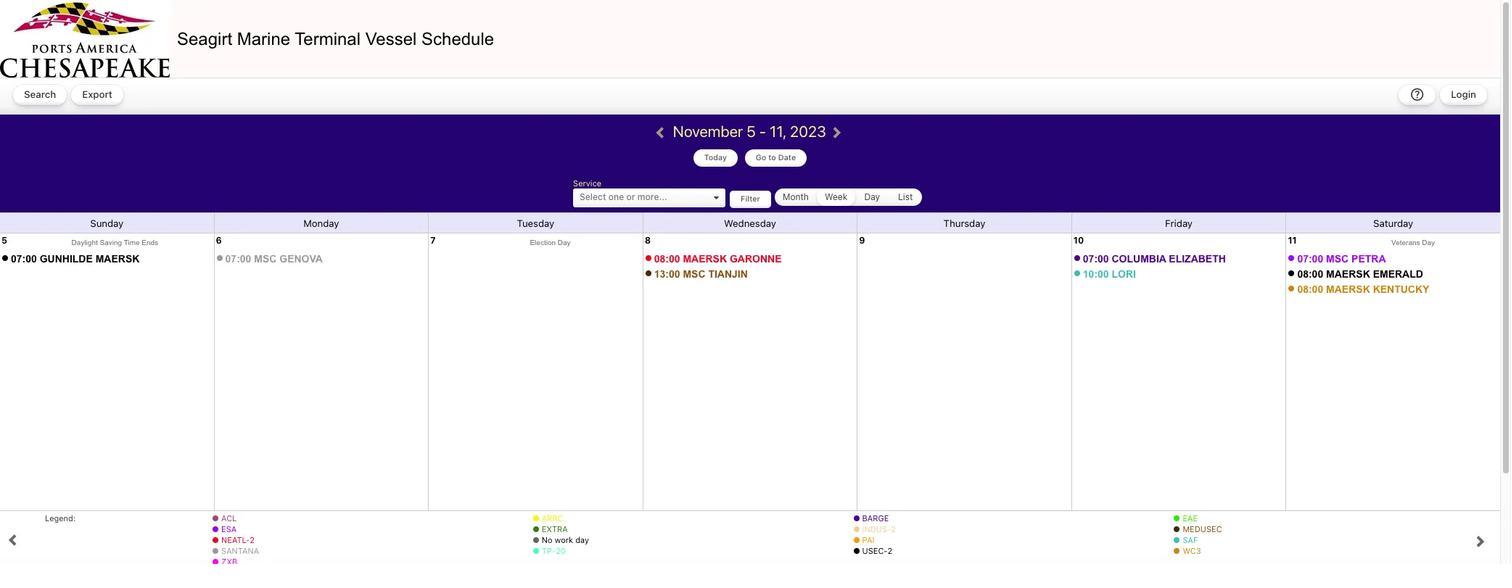 Task type: locate. For each thing, give the bounding box(es) containing it.
07:00 left gunhilde
[[11, 253, 37, 265]]

elizabeth
[[1169, 253, 1226, 265]]

maersk down 07:00 msc petra link
[[1326, 268, 1370, 280]]

pai
[[862, 535, 875, 545]]

2 vertical spatial 08:00
[[1297, 284, 1323, 295]]

week link
[[817, 189, 855, 205]]

eae
[[1183, 514, 1198, 523]]

2 for usec-
[[888, 546, 892, 556]]

week
[[825, 192, 847, 202]]

saving
[[100, 238, 122, 246]]

3 07:00 from the left
[[1083, 253, 1109, 265]]

2 up usec-2
[[891, 524, 896, 534]]

maersk for 08:00 maersk kentucky
[[1326, 284, 1370, 295]]

genova
[[279, 253, 323, 265]]

day right veterans
[[1422, 238, 1435, 246]]

2 up santana
[[250, 535, 255, 545]]

07:00 msc genova
[[225, 253, 323, 265]]

07:00 msc petra
[[1297, 253, 1386, 265]]

11
[[1288, 235, 1297, 246]]

0 vertical spatial 2
[[891, 524, 896, 534]]

1 vertical spatial 2
[[250, 535, 255, 545]]

0 horizontal spatial day
[[558, 238, 571, 246]]

month link
[[775, 189, 816, 205]]

go to previous week image
[[1, 535, 26, 543]]

columbia
[[1112, 253, 1166, 265]]

list
[[898, 192, 913, 202]]

november 5 - 11, 2023
[[673, 122, 830, 140]]

20
[[556, 546, 566, 556]]

maersk for 08:00 maersk  emerald
[[1326, 268, 1370, 280]]

0 vertical spatial 5
[[746, 122, 756, 140]]

tuesday
[[517, 217, 554, 229]]

work
[[555, 535, 573, 545]]

msc for genova
[[254, 253, 277, 265]]

triangle 1 s image
[[710, 192, 722, 204]]

1 horizontal spatial msc
[[683, 268, 705, 280]]

07:00 up 08:00 maersk  emerald link
[[1297, 253, 1323, 265]]

arrc
[[542, 514, 563, 523]]

neatl-2
[[221, 535, 255, 545]]

5
[[746, 122, 756, 140], [1, 235, 7, 246]]

maersk
[[96, 253, 140, 265], [683, 253, 727, 265], [1326, 268, 1370, 280], [1326, 284, 1370, 295]]

emerald
[[1373, 268, 1423, 280]]

go to date link
[[745, 149, 807, 167]]

08:00
[[654, 253, 680, 265], [1297, 268, 1323, 280], [1297, 284, 1323, 295]]

to
[[768, 153, 776, 162]]

0 horizontal spatial msc
[[254, 253, 277, 265]]

1 horizontal spatial day
[[864, 192, 880, 202]]

go to http://www.pachesapeake.com image
[[0, 0, 170, 78]]

ends
[[142, 238, 158, 246]]

08:00 maersk  emerald link
[[1297, 268, 1423, 280]]

date
[[778, 153, 796, 162]]

1 vertical spatial 5
[[1, 235, 7, 246]]

2 for neatl-
[[250, 535, 255, 545]]

petra
[[1351, 253, 1386, 265]]

1 vertical spatial 08:00
[[1297, 268, 1323, 280]]

extra
[[542, 524, 568, 534]]

tp-
[[542, 546, 556, 556]]

search
[[24, 89, 56, 100]]

0 vertical spatial 08:00
[[654, 253, 680, 265]]

seagirt
[[177, 29, 232, 48]]

month
[[783, 192, 809, 202]]

07:00 left genova
[[225, 253, 251, 265]]

4 07:00 from the left
[[1297, 253, 1323, 265]]

thursday
[[944, 217, 985, 229]]

msc right 13:00
[[683, 268, 705, 280]]

2 horizontal spatial msc
[[1326, 253, 1349, 265]]

08:00 maersk  emerald
[[1297, 268, 1423, 280]]

maersk down 08:00 maersk  emerald
[[1326, 284, 1370, 295]]

day for 11
[[1422, 238, 1435, 246]]

schedule
[[421, 29, 494, 48]]

go to date
[[756, 153, 796, 162]]

day left list
[[864, 192, 880, 202]]

2
[[891, 524, 896, 534], [250, 535, 255, 545], [888, 546, 892, 556]]

07:00 gunhilde maersk
[[11, 253, 140, 265]]

1 07:00 from the left
[[11, 253, 37, 265]]

day right election
[[558, 238, 571, 246]]

msc left genova
[[254, 253, 277, 265]]

10:00 lori link
[[1083, 268, 1136, 280]]

monday
[[303, 217, 339, 229]]

terminal
[[295, 29, 361, 48]]

time
[[124, 238, 140, 246]]

07:00 up 10:00
[[1083, 253, 1109, 265]]

neatl-
[[221, 535, 250, 545]]

7
[[430, 235, 436, 246]]

today
[[704, 153, 727, 162]]

2023
[[790, 122, 826, 140]]

msc up 08:00 maersk  emerald link
[[1326, 253, 1349, 265]]

2 07:00 from the left
[[225, 253, 251, 265]]

0 horizontal spatial 5
[[1, 235, 7, 246]]

08:00 maersk garonne link
[[654, 253, 782, 265]]

2 horizontal spatial day
[[1422, 238, 1435, 246]]

maersk up 13:00 msc tianjin link
[[683, 253, 727, 265]]

2 down indus-2
[[888, 546, 892, 556]]

usec-
[[862, 546, 888, 556]]

indus-
[[862, 524, 891, 534]]

8
[[645, 235, 651, 246]]

daylight saving time ends
[[72, 238, 158, 246]]

07:00
[[11, 253, 37, 265], [225, 253, 251, 265], [1083, 253, 1109, 265], [1297, 253, 1323, 265]]

2 vertical spatial 2
[[888, 546, 892, 556]]



Task type: vqa. For each thing, say whether or not it's contained in the screenshot.
help link
yes



Task type: describe. For each thing, give the bounding box(es) containing it.
1 horizontal spatial 5
[[746, 122, 756, 140]]

08:00 maersk kentucky
[[1297, 284, 1429, 295]]

6
[[216, 235, 222, 246]]

07:00 columbia elizabeth link
[[1083, 253, 1226, 265]]

08:00 for 08:00 maersk  emerald
[[1297, 268, 1323, 280]]

barge
[[862, 514, 889, 523]]

login
[[1451, 89, 1476, 100]]

day link
[[857, 189, 887, 205]]

day
[[575, 535, 589, 545]]

seagirt marine terminal vessel schedule
[[177, 29, 494, 48]]

10:00 lori
[[1083, 268, 1136, 280]]

go
[[756, 153, 766, 162]]

wednesday
[[724, 217, 776, 229]]

election
[[530, 238, 556, 246]]

wc3
[[1183, 546, 1201, 556]]

07:00 columbia elizabeth
[[1083, 253, 1226, 265]]

go to next week image
[[830, 124, 855, 131]]

msc for petra
[[1326, 253, 1349, 265]]

10:00
[[1083, 268, 1109, 280]]

07:00 msc petra link
[[1297, 253, 1386, 265]]

export link
[[71, 85, 123, 105]]

list link
[[891, 189, 920, 205]]

friday
[[1165, 217, 1193, 229]]

sunday
[[90, 217, 124, 229]]

more...
[[637, 192, 667, 202]]

veterans day
[[1391, 238, 1435, 246]]

service
[[573, 178, 601, 188]]

08:00 maersk kentucky link
[[1297, 284, 1429, 295]]

help
[[1409, 86, 1425, 104]]

select
[[580, 192, 606, 202]]

13:00 msc tianjin link
[[654, 268, 748, 280]]

vessel
[[365, 29, 417, 48]]

marine
[[237, 29, 290, 48]]

13:00
[[654, 268, 680, 280]]

login link
[[1440, 85, 1487, 105]]

08:00 maersk garonne
[[654, 253, 782, 265]]

kentucky
[[1373, 284, 1429, 295]]

help link
[[1399, 85, 1436, 105]]

daylight
[[72, 238, 98, 246]]

07:00 msc genova link
[[225, 253, 323, 265]]

maersk down daylight saving time ends
[[96, 253, 140, 265]]

election day
[[530, 238, 571, 246]]

go to next week image
[[1473, 536, 1499, 544]]

maersk for 08:00 maersk garonne
[[683, 253, 727, 265]]

08:00 for 08:00 maersk kentucky
[[1297, 284, 1323, 295]]

filter
[[741, 194, 760, 203]]

santana
[[221, 546, 259, 556]]

legend:
[[45, 514, 76, 523]]

select one or more...
[[580, 192, 667, 202]]

07:00 for 07:00 msc genova
[[225, 253, 251, 265]]

2 for indus-
[[891, 524, 896, 534]]

lori
[[1112, 268, 1136, 280]]

13:00 msc tianjin
[[654, 268, 748, 280]]

11,
[[770, 122, 786, 140]]

usec-2
[[862, 546, 892, 556]]

gunhilde
[[40, 253, 93, 265]]

no work day
[[542, 535, 589, 545]]

08:00 for 08:00 maersk garonne
[[654, 253, 680, 265]]

go to previous week image
[[645, 124, 670, 131]]

tp-20
[[542, 546, 566, 556]]

9
[[859, 235, 865, 246]]

export
[[82, 89, 112, 100]]

veterans
[[1391, 238, 1420, 246]]

07:00 for 07:00 gunhilde maersk
[[11, 253, 37, 265]]

msc for tianjin
[[683, 268, 705, 280]]

day for 7
[[558, 238, 571, 246]]

one
[[609, 192, 624, 202]]

07:00 gunhilde maersk link
[[11, 253, 140, 265]]

november
[[673, 122, 743, 140]]

no
[[542, 535, 552, 545]]

or
[[626, 192, 635, 202]]

-
[[759, 122, 766, 140]]

esa
[[221, 524, 237, 534]]

acl
[[221, 514, 237, 523]]

07:00 for 07:00 columbia elizabeth
[[1083, 253, 1109, 265]]

07:00 for 07:00 msc petra
[[1297, 253, 1323, 265]]

today link
[[693, 149, 738, 167]]

search link
[[13, 85, 67, 105]]

10
[[1073, 235, 1084, 246]]

saturday
[[1373, 217, 1413, 229]]

garonne
[[730, 253, 782, 265]]



